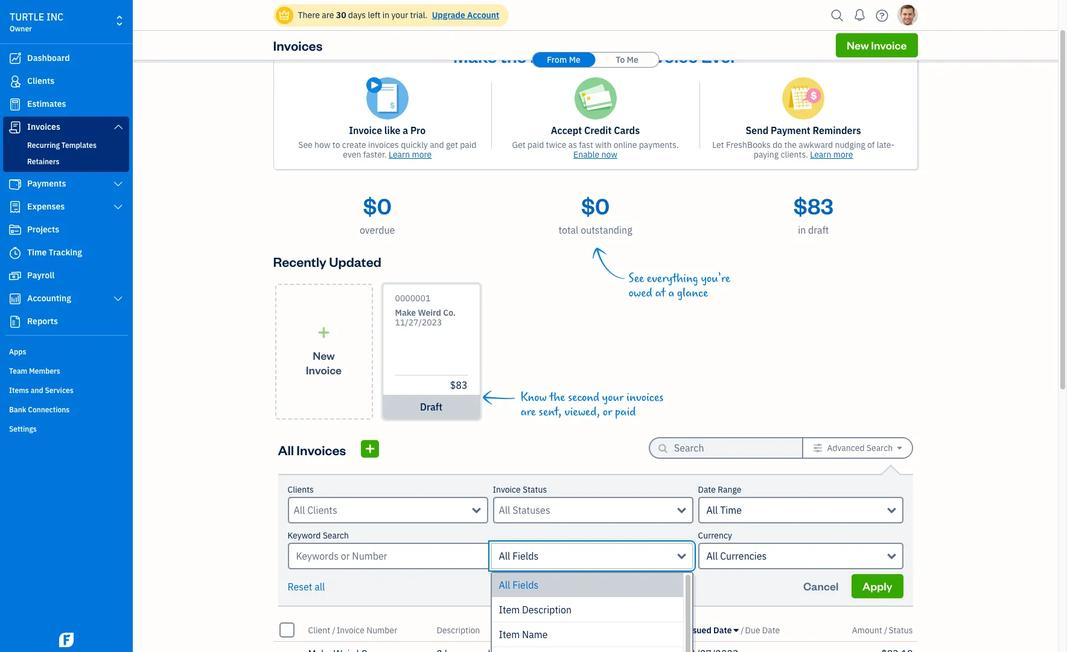 Task type: locate. For each thing, give the bounding box(es) containing it.
recently updated
[[273, 253, 382, 270]]

recurring templates link
[[5, 138, 127, 153]]

search for keyword search
[[323, 530, 349, 541]]

2 me from the left
[[627, 54, 639, 65]]

item inside option
[[499, 604, 520, 616]]

go to help image
[[873, 6, 892, 24]]

0 horizontal spatial $83
[[450, 379, 468, 391]]

me right to
[[627, 54, 639, 65]]

members
[[29, 367, 60, 376]]

2 vertical spatial the
[[550, 391, 566, 405]]

2 horizontal spatial paid
[[615, 405, 636, 419]]

1 horizontal spatial me
[[627, 54, 639, 65]]

0 vertical spatial description
[[522, 604, 572, 616]]

co.
[[443, 307, 456, 318]]

$0 for $0 overdue
[[363, 191, 392, 220]]

bank connections link
[[3, 400, 129, 419]]

reports
[[27, 316, 58, 327]]

0 vertical spatial are
[[322, 10, 334, 21]]

total
[[559, 224, 579, 236]]

1 vertical spatial time
[[721, 504, 742, 516]]

fields
[[513, 550, 539, 562], [513, 579, 539, 591]]

/ left status link
[[885, 625, 888, 636]]

are left 30
[[322, 10, 334, 21]]

1 horizontal spatial new
[[847, 38, 870, 52]]

1 more from the left
[[412, 149, 432, 160]]

date right due
[[763, 625, 781, 636]]

payments link
[[3, 173, 129, 195]]

0 vertical spatial draft
[[809, 224, 830, 236]]

1 vertical spatial make
[[395, 307, 416, 318]]

0 vertical spatial new invoice
[[847, 38, 907, 52]]

see
[[299, 140, 313, 150], [629, 272, 644, 286]]

$0 inside $0 total outstanding
[[582, 191, 610, 220]]

chevron large down image down payments link
[[113, 202, 124, 212]]

1 vertical spatial search
[[323, 530, 349, 541]]

1 $0 from the left
[[363, 191, 392, 220]]

cards
[[614, 124, 640, 136]]

pro
[[411, 124, 426, 136]]

and inside see how to create invoices quickly and get paid even faster.
[[430, 140, 444, 150]]

1 vertical spatial new
[[313, 348, 335, 362]]

learn more for reminders
[[811, 149, 854, 160]]

owed
[[629, 286, 653, 300]]

sent,
[[539, 405, 562, 419]]

time inside main element
[[27, 247, 47, 258]]

all inside all currencies dropdown button
[[707, 550, 718, 562]]

1 horizontal spatial search
[[867, 443, 893, 454]]

0 horizontal spatial time
[[27, 247, 47, 258]]

1 horizontal spatial see
[[629, 272, 644, 286]]

the for make the most payable invoice ever
[[501, 44, 527, 67]]

item name
[[499, 629, 548, 641]]

$83
[[794, 191, 834, 220], [450, 379, 468, 391]]

status link
[[889, 625, 914, 636]]

fields inside field
[[513, 550, 539, 562]]

all invoices
[[278, 441, 346, 458]]

more down reminders
[[834, 149, 854, 160]]

chevron large down image down payroll "link"
[[113, 294, 124, 304]]

chevron large down image inside accounting link
[[113, 294, 124, 304]]

date left caretdown icon
[[714, 625, 732, 636]]

0 vertical spatial see
[[299, 140, 313, 150]]

0 horizontal spatial draft
[[420, 401, 443, 413]]

in inside $83 in draft
[[799, 224, 806, 236]]

$83 for $83 in draft
[[794, 191, 834, 220]]

send
[[746, 124, 769, 136]]

0 vertical spatial item
[[499, 604, 520, 616]]

time right timer image
[[27, 247, 47, 258]]

1 horizontal spatial a
[[669, 286, 675, 300]]

upgrade
[[432, 10, 466, 21]]

new invoice down plus image
[[306, 348, 342, 377]]

1 learn from the left
[[389, 149, 410, 160]]

0 horizontal spatial description
[[437, 625, 480, 636]]

keyword
[[288, 530, 321, 541]]

1 vertical spatial are
[[521, 405, 536, 419]]

0 vertical spatial invoices
[[273, 37, 323, 54]]

0 vertical spatial a
[[403, 124, 408, 136]]

1 me from the left
[[569, 54, 581, 65]]

all fields for all fields field
[[499, 550, 539, 562]]

2 all fields from the top
[[499, 579, 539, 591]]

invoice like a pro
[[349, 124, 426, 136]]

more down pro
[[412, 149, 432, 160]]

3 chevron large down image from the top
[[113, 294, 124, 304]]

advanced search
[[828, 443, 893, 454]]

chevron large down image for expenses
[[113, 202, 124, 212]]

range
[[718, 484, 742, 495]]

and right items
[[31, 386, 43, 395]]

team
[[9, 367, 27, 376]]

chevron large down image inside payments link
[[113, 179, 124, 189]]

1 / from the left
[[332, 625, 336, 636]]

0 horizontal spatial new invoice link
[[275, 284, 373, 420]]

0 horizontal spatial status
[[523, 484, 547, 495]]

$0 for $0 total outstanding
[[582, 191, 610, 220]]

0 horizontal spatial clients
[[27, 75, 54, 86]]

invoices inside see how to create invoices quickly and get paid even faster.
[[368, 140, 399, 150]]

1 horizontal spatial /
[[741, 625, 744, 636]]

1 vertical spatial invoices
[[27, 121, 60, 132]]

all fields option
[[492, 573, 683, 598]]

/ right client
[[332, 625, 336, 636]]

new invoice
[[847, 38, 907, 52], [306, 348, 342, 377]]

1 horizontal spatial new invoice link
[[837, 33, 918, 57]]

2 chevron large down image from the top
[[113, 202, 124, 212]]

chart image
[[8, 293, 22, 305]]

clients
[[27, 75, 54, 86], [288, 484, 314, 495]]

1 horizontal spatial status
[[889, 625, 914, 636]]

item inside option
[[499, 629, 520, 641]]

1 item from the top
[[499, 604, 520, 616]]

see up owed
[[629, 272, 644, 286]]

reset
[[288, 581, 313, 593]]

me for from me
[[569, 54, 581, 65]]

outstanding
[[581, 224, 633, 236]]

0 horizontal spatial and
[[31, 386, 43, 395]]

1 learn more from the left
[[389, 149, 432, 160]]

$0 up outstanding
[[582, 191, 610, 220]]

1 all fields from the top
[[499, 550, 539, 562]]

0 horizontal spatial new
[[313, 348, 335, 362]]

make down "account"
[[454, 44, 497, 67]]

items and services
[[9, 386, 74, 395]]

payable
[[574, 44, 638, 67]]

advanced search button
[[804, 438, 912, 458]]

1 vertical spatial new invoice link
[[275, 284, 373, 420]]

nudging
[[836, 140, 866, 150]]

2 horizontal spatial the
[[785, 140, 797, 150]]

1 vertical spatial in
[[799, 224, 806, 236]]

chevron large down image
[[113, 179, 124, 189], [113, 202, 124, 212], [113, 294, 124, 304]]

1 vertical spatial and
[[31, 386, 43, 395]]

recurring templates
[[27, 141, 97, 150]]

services
[[45, 386, 74, 395]]

and
[[430, 140, 444, 150], [31, 386, 43, 395]]

chevron large down image down retainers link
[[113, 179, 124, 189]]

invoices inside the know the second your invoices are sent, viewed, or paid
[[627, 391, 664, 405]]

1 horizontal spatial in
[[799, 224, 806, 236]]

settings
[[9, 425, 37, 434]]

send payment reminders image
[[783, 77, 825, 120]]

time down the range
[[721, 504, 742, 516]]

1 horizontal spatial and
[[430, 140, 444, 150]]

settings image
[[814, 443, 823, 453]]

0 vertical spatial in
[[383, 10, 390, 21]]

1 vertical spatial description
[[437, 625, 480, 636]]

invoices for paid
[[627, 391, 664, 405]]

your
[[392, 10, 408, 21], [603, 391, 624, 405]]

invoices inside invoices link
[[27, 121, 60, 132]]

see left how
[[299, 140, 313, 150]]

invoices down there
[[273, 37, 323, 54]]

as
[[569, 140, 577, 150]]

1 horizontal spatial time
[[721, 504, 742, 516]]

all fields inside the all fields option
[[499, 579, 539, 591]]

0 vertical spatial new invoice link
[[837, 33, 918, 57]]

turtle
[[10, 11, 44, 23]]

see inside see everything you're owed at a glance
[[629, 272, 644, 286]]

your inside the know the second your invoices are sent, viewed, or paid
[[603, 391, 624, 405]]

0 horizontal spatial see
[[299, 140, 313, 150]]

1 vertical spatial new invoice
[[306, 348, 342, 377]]

clients down all invoices
[[288, 484, 314, 495]]

payment
[[771, 124, 811, 136]]

items
[[9, 386, 29, 395]]

1 horizontal spatial invoices
[[627, 391, 664, 405]]

status right amount link
[[889, 625, 914, 636]]

item up item name
[[499, 604, 520, 616]]

and left get
[[430, 140, 444, 150]]

your up the or
[[603, 391, 624, 405]]

all inside all time dropdown button
[[707, 504, 718, 516]]

create
[[342, 140, 366, 150]]

0 horizontal spatial are
[[322, 10, 334, 21]]

invoices up recurring
[[27, 121, 60, 132]]

0 horizontal spatial learn more
[[389, 149, 432, 160]]

2 more from the left
[[834, 149, 854, 160]]

tracking
[[49, 247, 82, 258]]

search inside dropdown button
[[867, 443, 893, 454]]

learn
[[389, 149, 410, 160], [811, 149, 832, 160]]

1 horizontal spatial $83
[[794, 191, 834, 220]]

keyword search
[[288, 530, 349, 541]]

0 horizontal spatial $0
[[363, 191, 392, 220]]

1 vertical spatial all fields
[[499, 579, 539, 591]]

the up sent,
[[550, 391, 566, 405]]

new down notifications icon at top
[[847, 38, 870, 52]]

description inside option
[[522, 604, 572, 616]]

expense image
[[8, 201, 22, 213]]

1 vertical spatial clients
[[288, 484, 314, 495]]

All Statuses search field
[[499, 503, 678, 518]]

report image
[[8, 316, 22, 328]]

/
[[332, 625, 336, 636], [741, 625, 744, 636], [885, 625, 888, 636]]

1 vertical spatial draft
[[420, 401, 443, 413]]

1 vertical spatial item
[[499, 629, 520, 641]]

account
[[468, 10, 500, 21]]

most
[[530, 44, 570, 67]]

number
[[367, 625, 398, 636]]

issued
[[685, 625, 712, 636]]

2 learn from the left
[[811, 149, 832, 160]]

new invoice down go to help icon
[[847, 38, 907, 52]]

time inside dropdown button
[[721, 504, 742, 516]]

all currencies button
[[699, 543, 904, 570]]

1 horizontal spatial more
[[834, 149, 854, 160]]

2 $0 from the left
[[582, 191, 610, 220]]

caretdown image
[[734, 625, 739, 635]]

invoice status
[[493, 484, 547, 495]]

1 vertical spatial see
[[629, 272, 644, 286]]

$83 for $83
[[450, 379, 468, 391]]

the inside the know the second your invoices are sent, viewed, or paid
[[550, 391, 566, 405]]

0 vertical spatial clients
[[27, 75, 54, 86]]

option
[[492, 647, 683, 652]]

0 vertical spatial make
[[454, 44, 497, 67]]

your left trial.
[[392, 10, 408, 21]]

2 vertical spatial chevron large down image
[[113, 294, 124, 304]]

$83 in draft
[[794, 191, 834, 236]]

description link
[[437, 625, 480, 636]]

0 vertical spatial fields
[[513, 550, 539, 562]]

add invoice image
[[365, 441, 376, 456]]

learn for a
[[389, 149, 410, 160]]

1 fields from the top
[[513, 550, 539, 562]]

a right at
[[669, 286, 675, 300]]

more for send payment reminders
[[834, 149, 854, 160]]

name
[[522, 629, 548, 641]]

me right from at the top
[[569, 54, 581, 65]]

are down know
[[521, 405, 536, 419]]

credit
[[585, 124, 612, 136]]

item left 'name'
[[499, 629, 520, 641]]

1 vertical spatial invoices
[[627, 391, 664, 405]]

advanced
[[828, 443, 865, 454]]

0 horizontal spatial more
[[412, 149, 432, 160]]

date for issued
[[714, 625, 732, 636]]

0 horizontal spatial learn
[[389, 149, 410, 160]]

$0 inside $0 overdue
[[363, 191, 392, 220]]

0 vertical spatial the
[[501, 44, 527, 67]]

let
[[713, 140, 725, 150]]

2 learn more from the left
[[811, 149, 854, 160]]

learn right faster.
[[389, 149, 410, 160]]

0 vertical spatial new
[[847, 38, 870, 52]]

list box containing all fields
[[492, 573, 692, 652]]

$0
[[363, 191, 392, 220], [582, 191, 610, 220]]

overdue
[[360, 224, 395, 236]]

1 horizontal spatial paid
[[528, 140, 544, 150]]

search for advanced search
[[867, 443, 893, 454]]

glance
[[678, 286, 709, 300]]

learn more down pro
[[389, 149, 432, 160]]

inc
[[47, 11, 64, 23]]

trial.
[[410, 10, 428, 21]]

payroll link
[[3, 265, 129, 287]]

1 vertical spatial your
[[603, 391, 624, 405]]

learn more down reminders
[[811, 149, 854, 160]]

make down 0000001
[[395, 307, 416, 318]]

a inside see everything you're owed at a glance
[[669, 286, 675, 300]]

0 horizontal spatial /
[[332, 625, 336, 636]]

1 horizontal spatial $0
[[582, 191, 610, 220]]

0 horizontal spatial invoices
[[368, 140, 399, 150]]

2 item from the top
[[499, 629, 520, 641]]

all fields inside all fields field
[[499, 550, 539, 562]]

1 vertical spatial fields
[[513, 579, 539, 591]]

1 vertical spatial chevron large down image
[[113, 202, 124, 212]]

main element
[[0, 0, 163, 652]]

all inside option
[[499, 579, 511, 591]]

issued date link
[[685, 625, 741, 636]]

money image
[[8, 270, 22, 282]]

apps link
[[3, 342, 129, 361]]

0 vertical spatial invoices
[[368, 140, 399, 150]]

apps
[[9, 347, 26, 356]]

1 vertical spatial a
[[669, 286, 675, 300]]

1 horizontal spatial learn
[[811, 149, 832, 160]]

1 horizontal spatial make
[[454, 44, 497, 67]]

search right "keyword"
[[323, 530, 349, 541]]

all currencies
[[707, 550, 767, 562]]

1 vertical spatial $83
[[450, 379, 468, 391]]

late-
[[877, 140, 895, 150]]

make inside 0000001 make weird co. 11/27/2023
[[395, 307, 416, 318]]

1 horizontal spatial learn more
[[811, 149, 854, 160]]

estimate image
[[8, 98, 22, 111]]

fields inside option
[[513, 579, 539, 591]]

0 horizontal spatial the
[[501, 44, 527, 67]]

$0 up overdue
[[363, 191, 392, 220]]

new down plus image
[[313, 348, 335, 362]]

1 horizontal spatial your
[[603, 391, 624, 405]]

all inside all fields field
[[499, 550, 511, 562]]

paid
[[460, 140, 477, 150], [528, 140, 544, 150], [615, 405, 636, 419]]

3 / from the left
[[885, 625, 888, 636]]

the
[[501, 44, 527, 67], [785, 140, 797, 150], [550, 391, 566, 405]]

invoices left the add invoice image at left bottom
[[297, 441, 346, 458]]

$0 total outstanding
[[559, 191, 633, 236]]

ever
[[702, 44, 738, 67]]

0 vertical spatial all fields
[[499, 550, 539, 562]]

Search text field
[[675, 438, 783, 458]]

1 horizontal spatial draft
[[809, 224, 830, 236]]

0 horizontal spatial search
[[323, 530, 349, 541]]

0 vertical spatial and
[[430, 140, 444, 150]]

search left caretdown image
[[867, 443, 893, 454]]

2 horizontal spatial /
[[885, 625, 888, 636]]

reset all
[[288, 581, 325, 593]]

all fields for list box containing all fields
[[499, 579, 539, 591]]

freshbooks
[[727, 140, 771, 150]]

accept credit cards get paid twice as fast with online payments. enable now
[[512, 124, 679, 160]]

0 vertical spatial your
[[392, 10, 408, 21]]

know the second your invoices are sent, viewed, or paid
[[521, 391, 664, 419]]

me
[[569, 54, 581, 65], [627, 54, 639, 65]]

accept credit cards image
[[575, 77, 617, 120]]

the right do on the right top of page
[[785, 140, 797, 150]]

date left the range
[[698, 484, 716, 495]]

project image
[[8, 224, 22, 236]]

0 vertical spatial chevron large down image
[[113, 179, 124, 189]]

the left most
[[501, 44, 527, 67]]

see everything you're owed at a glance
[[629, 272, 731, 300]]

1 horizontal spatial description
[[522, 604, 572, 616]]

1 horizontal spatial are
[[521, 405, 536, 419]]

1 horizontal spatial clients
[[288, 484, 314, 495]]

1 vertical spatial the
[[785, 140, 797, 150]]

chevron large down image
[[113, 122, 124, 132]]

0 horizontal spatial a
[[403, 124, 408, 136]]

1 chevron large down image from the top
[[113, 179, 124, 189]]

know
[[521, 391, 547, 405]]

a
[[403, 124, 408, 136], [669, 286, 675, 300]]

0 vertical spatial time
[[27, 247, 47, 258]]

2 fields from the top
[[513, 579, 539, 591]]

0 vertical spatial search
[[867, 443, 893, 454]]

a left pro
[[403, 124, 408, 136]]

see inside see how to create invoices quickly and get paid even faster.
[[299, 140, 313, 150]]

clients up estimates
[[27, 75, 54, 86]]

are
[[322, 10, 334, 21], [521, 405, 536, 419]]

item for item name
[[499, 629, 520, 641]]

list box
[[492, 573, 692, 652]]

faster.
[[363, 149, 387, 160]]

me for to me
[[627, 54, 639, 65]]

/ right caretdown icon
[[741, 625, 744, 636]]

new inside new invoice
[[313, 348, 335, 362]]

learn right clients.
[[811, 149, 832, 160]]

status up all statuses search field
[[523, 484, 547, 495]]



Task type: vqa. For each thing, say whether or not it's contained in the screenshot.
Let FreshBooks do the awkward nudging of late- paying clients.
yes



Task type: describe. For each thing, give the bounding box(es) containing it.
All Clients search field
[[294, 503, 473, 518]]

get
[[512, 140, 526, 150]]

there are 30 days left in your trial. upgrade account
[[298, 10, 500, 21]]

accept
[[551, 124, 582, 136]]

plus image
[[317, 326, 331, 339]]

projects link
[[3, 219, 129, 241]]

fast
[[579, 140, 594, 150]]

paid inside accept credit cards get paid twice as fast with online payments. enable now
[[528, 140, 544, 150]]

make the most payable invoice ever
[[454, 44, 738, 67]]

clients.
[[781, 149, 809, 160]]

invoice image
[[8, 121, 22, 133]]

time tracking link
[[3, 242, 129, 264]]

paid inside see how to create invoices quickly and get paid even faster.
[[460, 140, 477, 150]]

retainers link
[[5, 155, 127, 169]]

item name option
[[492, 623, 683, 647]]

awkward
[[799, 140, 834, 150]]

bank connections
[[9, 405, 70, 414]]

you're
[[701, 272, 731, 286]]

timer image
[[8, 247, 22, 259]]

weird
[[418, 307, 441, 318]]

learn for reminders
[[811, 149, 832, 160]]

11/27/2023
[[395, 317, 442, 328]]

with
[[596, 140, 612, 150]]

settings link
[[3, 420, 129, 438]]

apply button
[[852, 574, 904, 599]]

turtle inc owner
[[10, 11, 64, 33]]

freshbooks image
[[57, 633, 76, 647]]

the inside let freshbooks do the awkward nudging of late- paying clients.
[[785, 140, 797, 150]]

client image
[[8, 75, 22, 88]]

recurring
[[27, 141, 60, 150]]

fields for list box containing all fields
[[513, 579, 539, 591]]

amount / status
[[853, 625, 914, 636]]

accounting
[[27, 293, 71, 304]]

clients inside main element
[[27, 75, 54, 86]]

all for all fields field
[[499, 550, 511, 562]]

Keyword Search text field
[[288, 543, 491, 570]]

templates
[[62, 141, 97, 150]]

0 horizontal spatial in
[[383, 10, 390, 21]]

caretdown image
[[898, 443, 903, 453]]

online
[[614, 140, 637, 150]]

from me
[[547, 54, 581, 65]]

new invoice link for invoices
[[837, 33, 918, 57]]

to me
[[616, 54, 639, 65]]

expenses link
[[3, 196, 129, 218]]

get
[[446, 140, 458, 150]]

dashboard image
[[8, 53, 22, 65]]

date range
[[698, 484, 742, 495]]

0 vertical spatial status
[[523, 484, 547, 495]]

date for due
[[763, 625, 781, 636]]

connections
[[28, 405, 70, 414]]

the for know the second your invoices are sent, viewed, or paid
[[550, 391, 566, 405]]

notifications image
[[851, 3, 870, 27]]

paid inside the know the second your invoices are sent, viewed, or paid
[[615, 405, 636, 419]]

all
[[315, 581, 325, 593]]

quickly
[[401, 140, 428, 150]]

are inside the know the second your invoices are sent, viewed, or paid
[[521, 405, 536, 419]]

cancel
[[804, 579, 839, 593]]

send payment reminders
[[746, 124, 862, 136]]

team members
[[9, 367, 60, 376]]

invoices for even
[[368, 140, 399, 150]]

invoice like a pro image
[[367, 77, 409, 120]]

currencies
[[721, 550, 767, 562]]

30
[[336, 10, 346, 21]]

search image
[[828, 6, 848, 24]]

there
[[298, 10, 320, 21]]

invoice number link
[[337, 625, 398, 636]]

learn more for a
[[389, 149, 432, 160]]

2 vertical spatial invoices
[[297, 441, 346, 458]]

0 horizontal spatial your
[[392, 10, 408, 21]]

due date link
[[746, 625, 781, 636]]

to me link
[[596, 53, 659, 67]]

cancel button
[[793, 574, 850, 599]]

dashboard
[[27, 53, 70, 63]]

/ for client
[[332, 625, 336, 636]]

to
[[333, 140, 340, 150]]

accounting link
[[3, 288, 129, 310]]

updated
[[329, 253, 382, 270]]

draft inside $83 in draft
[[809, 224, 830, 236]]

now
[[602, 149, 618, 160]]

clients link
[[3, 71, 129, 92]]

/ for amount
[[885, 625, 888, 636]]

reset all button
[[288, 580, 325, 594]]

do
[[773, 140, 783, 150]]

all time button
[[698, 497, 904, 524]]

see how to create invoices quickly and get paid even faster.
[[299, 140, 477, 160]]

invoices link
[[3, 117, 129, 138]]

Keyword Search field
[[491, 543, 694, 570]]

item description option
[[492, 598, 683, 623]]

estimates
[[27, 98, 66, 109]]

and inside main element
[[31, 386, 43, 395]]

or
[[603, 405, 613, 419]]

more for invoice like a pro
[[412, 149, 432, 160]]

close image
[[896, 42, 910, 56]]

1 vertical spatial status
[[889, 625, 914, 636]]

all for all time dropdown button in the right bottom of the page
[[707, 504, 718, 516]]

expenses
[[27, 201, 65, 212]]

item for item description
[[499, 604, 520, 616]]

see for see how to create invoices quickly and get paid even faster.
[[299, 140, 313, 150]]

owner
[[10, 24, 32, 33]]

projects
[[27, 224, 59, 235]]

fields for all fields field
[[513, 550, 539, 562]]

all for all currencies dropdown button on the bottom right
[[707, 550, 718, 562]]

new invoice link for know the second your invoices are sent, viewed, or paid
[[275, 284, 373, 420]]

0000001 make weird co. 11/27/2023
[[395, 293, 456, 328]]

see for see everything you're owed at a glance
[[629, 272, 644, 286]]

chevron large down image for payments
[[113, 179, 124, 189]]

estimates link
[[3, 94, 129, 115]]

2 / from the left
[[741, 625, 744, 636]]

viewed,
[[565, 405, 600, 419]]

chevron large down image for accounting
[[113, 294, 124, 304]]

client
[[308, 625, 330, 636]]

bank
[[9, 405, 26, 414]]

client link
[[308, 625, 332, 636]]

items and services link
[[3, 381, 129, 399]]

let freshbooks do the awkward nudging of late- paying clients.
[[713, 140, 895, 160]]

currency
[[699, 530, 733, 541]]

reminders
[[813, 124, 862, 136]]

payment image
[[8, 178, 22, 190]]

payroll
[[27, 270, 55, 281]]

everything
[[647, 272, 699, 286]]

item description
[[499, 604, 572, 616]]

0 horizontal spatial new invoice
[[306, 348, 342, 377]]

second
[[568, 391, 600, 405]]

to
[[616, 54, 625, 65]]

all for list box containing all fields
[[499, 579, 511, 591]]

crown image
[[278, 9, 291, 21]]



